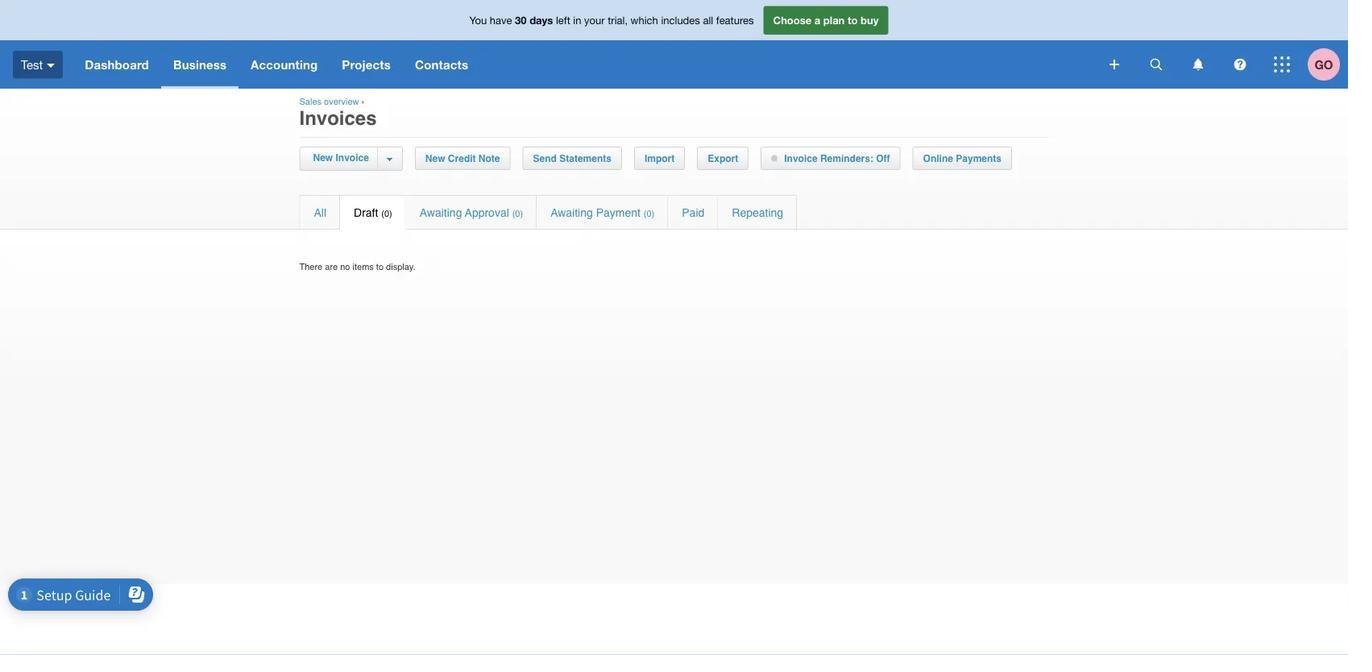 Task type: describe. For each thing, give the bounding box(es) containing it.
invoice reminders:                                  off
[[784, 153, 890, 164]]

in
[[573, 14, 582, 26]]

payment
[[596, 206, 641, 219]]

new for new credit note
[[425, 153, 445, 164]]

awaiting for awaiting approval
[[420, 206, 462, 219]]

2 invoice from the left
[[784, 153, 818, 164]]

note
[[479, 153, 500, 164]]

are
[[325, 262, 338, 272]]

accounting
[[251, 57, 318, 72]]

there are no items to display.
[[299, 262, 416, 272]]

export
[[708, 153, 739, 164]]

business button
[[161, 40, 239, 89]]

repeating link
[[718, 196, 797, 229]]

trial,
[[608, 14, 628, 26]]

includes
[[661, 14, 700, 26]]

days
[[530, 14, 553, 26]]

send statements
[[533, 153, 612, 164]]

send
[[533, 153, 557, 164]]

which
[[631, 14, 658, 26]]

paid
[[682, 206, 705, 219]]

navigation inside banner
[[73, 40, 1099, 89]]

go
[[1315, 57, 1334, 72]]

go button
[[1308, 40, 1348, 89]]

new invoice link
[[309, 148, 377, 169]]

online payments link
[[914, 148, 1012, 169]]

choose a plan to buy
[[773, 14, 879, 26]]

all
[[314, 206, 326, 219]]

1 horizontal spatial svg image
[[1110, 60, 1120, 69]]

you have 30 days left in your trial, which includes all features
[[470, 14, 754, 26]]

banner containing dashboard
[[0, 0, 1348, 89]]

import
[[645, 153, 675, 164]]

you
[[470, 14, 487, 26]]

30
[[515, 14, 527, 26]]

features
[[716, 14, 754, 26]]

export link
[[698, 148, 748, 169]]

new for new invoice
[[313, 152, 333, 164]]

your
[[584, 14, 605, 26]]

display.
[[386, 262, 416, 272]]

a
[[815, 14, 821, 26]]

approval
[[465, 206, 509, 219]]

payments
[[956, 153, 1002, 164]]

1 invoice from the left
[[336, 152, 369, 164]]

choose
[[773, 14, 812, 26]]

dashboard link
[[73, 40, 161, 89]]

(0) for awaiting payment
[[644, 208, 655, 218]]

to inside banner
[[848, 14, 858, 26]]

online payments
[[923, 153, 1002, 164]]

send statements link
[[524, 148, 621, 169]]

no
[[340, 262, 350, 272]]

new credit note link
[[416, 148, 510, 169]]

dashboard
[[85, 57, 149, 72]]

invoices
[[299, 107, 377, 129]]

business
[[173, 57, 227, 72]]



Task type: vqa. For each thing, say whether or not it's contained in the screenshot.
Manage menu toggle icon
no



Task type: locate. For each thing, give the bounding box(es) containing it.
1 horizontal spatial invoice
[[784, 153, 818, 164]]

0 horizontal spatial (0)
[[381, 208, 392, 218]]

(0) inside awaiting payment (0)
[[644, 208, 655, 218]]

awaiting for awaiting payment
[[551, 206, 593, 219]]

awaiting
[[420, 206, 462, 219], [551, 206, 593, 219]]

svg image
[[1234, 58, 1247, 71], [1110, 60, 1120, 69], [47, 63, 55, 68]]

2 horizontal spatial svg image
[[1234, 58, 1247, 71]]

›
[[362, 97, 364, 107]]

2 (0) from the left
[[512, 208, 523, 218]]

(0) inside awaiting approval (0)
[[512, 208, 523, 218]]

have
[[490, 14, 512, 26]]

navigation
[[73, 40, 1099, 89]]

to right items
[[376, 262, 384, 272]]

0 horizontal spatial new
[[313, 152, 333, 164]]

all link
[[300, 196, 339, 229]]

1 horizontal spatial (0)
[[512, 208, 523, 218]]

(0) for awaiting approval
[[512, 208, 523, 218]]

test button
[[0, 40, 73, 89]]

0 vertical spatial to
[[848, 14, 858, 26]]

invoice down invoices
[[336, 152, 369, 164]]

(0) right approval
[[512, 208, 523, 218]]

0 horizontal spatial svg image
[[47, 63, 55, 68]]

projects
[[342, 57, 391, 72]]

new down invoices
[[313, 152, 333, 164]]

1 horizontal spatial new
[[425, 153, 445, 164]]

statements
[[560, 153, 612, 164]]

(0) right draft
[[381, 208, 392, 218]]

0 horizontal spatial awaiting
[[420, 206, 462, 219]]

new left credit
[[425, 153, 445, 164]]

all
[[703, 14, 713, 26]]

contacts button
[[403, 40, 481, 89]]

awaiting payment (0)
[[551, 206, 655, 219]]

1 awaiting from the left
[[420, 206, 462, 219]]

sales overview › invoices
[[299, 97, 377, 129]]

new
[[313, 152, 333, 164], [425, 153, 445, 164]]

new invoice
[[313, 152, 369, 164]]

1 horizontal spatial to
[[848, 14, 858, 26]]

sales
[[299, 97, 322, 107]]

repeating
[[732, 206, 784, 219]]

(0) inside draft (0)
[[381, 208, 392, 218]]

to left buy
[[848, 14, 858, 26]]

2 horizontal spatial (0)
[[644, 208, 655, 218]]

draft
[[354, 206, 378, 219]]

new credit note
[[425, 153, 500, 164]]

0 horizontal spatial invoice
[[336, 152, 369, 164]]

1 (0) from the left
[[381, 208, 392, 218]]

draft (0)
[[354, 206, 392, 219]]

0 horizontal spatial to
[[376, 262, 384, 272]]

(0)
[[381, 208, 392, 218], [512, 208, 523, 218], [644, 208, 655, 218]]

3 (0) from the left
[[644, 208, 655, 218]]

svg image
[[1274, 56, 1290, 73], [1151, 58, 1163, 71], [1193, 58, 1204, 71]]

1 horizontal spatial awaiting
[[551, 206, 593, 219]]

items
[[353, 262, 374, 272]]

awaiting left payment
[[551, 206, 593, 219]]

sales overview link
[[299, 97, 359, 107]]

there
[[299, 262, 323, 272]]

projects button
[[330, 40, 403, 89]]

invoice reminders:                                  off link
[[762, 148, 900, 169]]

(0) right payment
[[644, 208, 655, 218]]

test
[[21, 57, 43, 72]]

import link
[[635, 148, 685, 169]]

0 horizontal spatial svg image
[[1151, 58, 1163, 71]]

online
[[923, 153, 953, 164]]

overview
[[324, 97, 359, 107]]

buy
[[861, 14, 879, 26]]

2 new from the left
[[425, 153, 445, 164]]

2 awaiting from the left
[[551, 206, 593, 219]]

awaiting approval (0)
[[420, 206, 523, 219]]

banner
[[0, 0, 1348, 89]]

reminders:
[[820, 153, 874, 164]]

to
[[848, 14, 858, 26], [376, 262, 384, 272]]

1 vertical spatial to
[[376, 262, 384, 272]]

off
[[876, 153, 890, 164]]

1 horizontal spatial svg image
[[1193, 58, 1204, 71]]

accounting button
[[239, 40, 330, 89]]

credit
[[448, 153, 476, 164]]

awaiting left approval
[[420, 206, 462, 219]]

navigation containing dashboard
[[73, 40, 1099, 89]]

invoice
[[336, 152, 369, 164], [784, 153, 818, 164]]

plan
[[824, 14, 845, 26]]

svg image inside the 'test' popup button
[[47, 63, 55, 68]]

invoice left the reminders:
[[784, 153, 818, 164]]

contacts
[[415, 57, 468, 72]]

left
[[556, 14, 570, 26]]

2 horizontal spatial svg image
[[1274, 56, 1290, 73]]

paid link
[[668, 196, 718, 229]]

1 new from the left
[[313, 152, 333, 164]]



